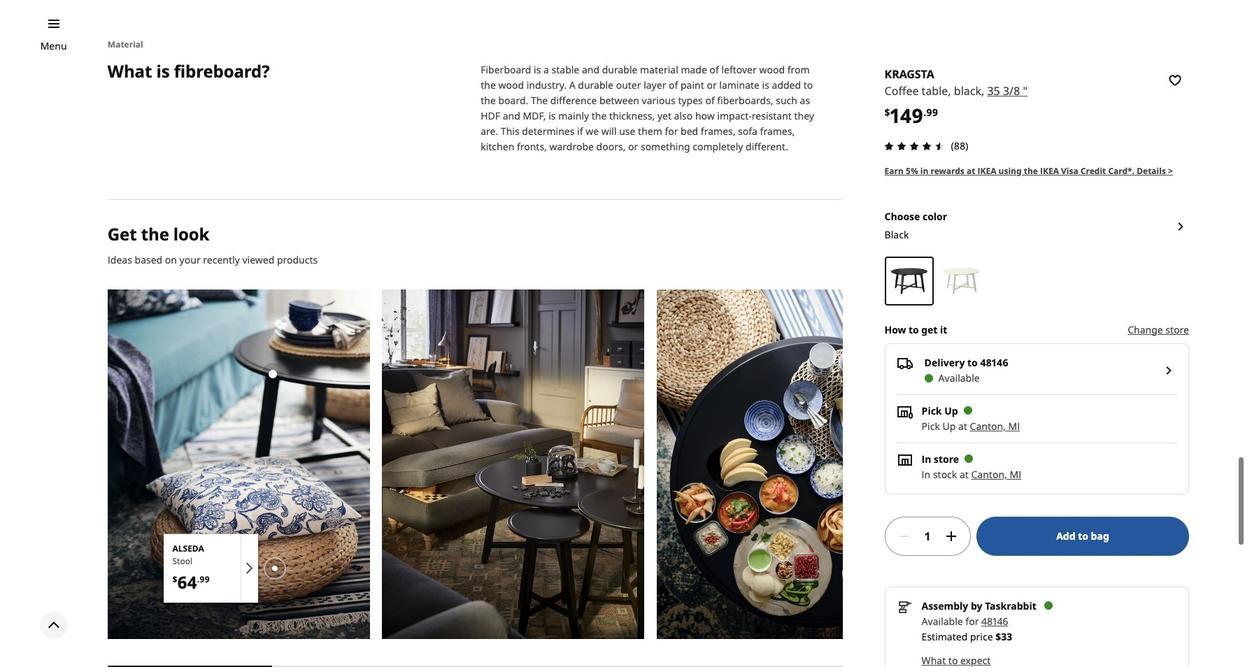 Task type: describe. For each thing, give the bounding box(es) containing it.
earn
[[885, 165, 904, 177]]

"
[[1023, 83, 1028, 99]]

canton, for pick up at
[[970, 419, 1006, 433]]

paint
[[681, 78, 704, 91]]

visa
[[1061, 165, 1079, 177]]

viewed
[[242, 253, 274, 266]]

resistant
[[752, 109, 792, 122]]

menu button
[[40, 38, 67, 54]]

fiberboards,
[[717, 94, 773, 107]]

from
[[787, 63, 810, 76]]

use
[[619, 124, 636, 138]]

99 for 149
[[926, 106, 938, 119]]

for inside fiberboard is a stable and durable material made of leftover wood from the wood industry. a durable outer layer of paint or laminate is added to the board. the difference between various types of fiberboards, such as hdf and mdf, is mainly the thickness, yet also how impact-resistant they are. this determines if we will use them for bed frames, sofa frames, kitchen fronts, wardrobe doors, or something completely different.
[[665, 124, 678, 138]]

1 vertical spatial or
[[628, 140, 638, 153]]

sofa
[[738, 124, 758, 138]]

2 frames, from the left
[[760, 124, 795, 138]]

149
[[890, 102, 924, 129]]

earn 5% in rewards at ikea using the ikea visa credit card*. details > button
[[885, 165, 1173, 177]]

mdf,
[[523, 109, 546, 122]]

5%
[[906, 165, 918, 177]]

bed
[[681, 124, 698, 138]]

pick for pick up at canton, mi
[[922, 419, 940, 433]]

it
[[940, 323, 947, 336]]

various
[[642, 94, 676, 107]]

determines
[[522, 124, 575, 138]]

something
[[641, 140, 690, 153]]

material
[[640, 63, 678, 76]]

kragsta coffee table, black, 35 3/8 " image
[[890, 262, 928, 300]]

change
[[1128, 323, 1163, 336]]

fiberboard is a stable and durable material made of leftover wood from the wood industry. a durable outer layer of paint or laminate is added to the board. the difference between various types of fiberboards, such as hdf and mdf, is mainly the thickness, yet also how impact-resistant they are. this determines if we will use them for bed frames, sofa frames, kitchen fronts, wardrobe doors, or something completely different.
[[481, 63, 814, 153]]

to for what to expect
[[949, 654, 958, 667]]

mi for pick up at canton, mi
[[1008, 419, 1020, 433]]

0 vertical spatial wood
[[759, 63, 785, 76]]

look
[[173, 222, 209, 245]]

made
[[681, 63, 707, 76]]

different.
[[746, 140, 788, 153]]

kragsta coffee table, black, 35 3/8 "
[[885, 66, 1028, 99]]

fiberboard
[[481, 63, 531, 76]]

2 vertical spatial of
[[705, 94, 715, 107]]

will
[[601, 124, 617, 138]]

in store
[[922, 452, 959, 465]]

board.
[[498, 94, 528, 107]]

a
[[544, 63, 549, 76]]

yet
[[658, 109, 672, 122]]

$ 64 . 99
[[172, 571, 210, 594]]

ideas
[[108, 253, 132, 266]]

up for pick up
[[945, 404, 958, 417]]

black,
[[954, 83, 985, 99]]

they
[[794, 109, 814, 122]]

the inside button
[[1024, 165, 1038, 177]]

(88)
[[951, 139, 969, 152]]

bag
[[1091, 529, 1109, 542]]

impact-
[[717, 109, 752, 122]]

material
[[108, 38, 143, 50]]

the
[[531, 94, 548, 107]]

top view of round table full of food, blue patterned porcelain bowls, blue mugs, beige stool, blue striped low pile rug. image
[[657, 290, 919, 640]]

1 vertical spatial of
[[669, 78, 678, 91]]

48146 for available for 48146 estimated price $33
[[982, 614, 1008, 628]]

1 frames, from the left
[[701, 124, 736, 138]]

how to get it
[[885, 323, 947, 336]]

canton, for in stock at
[[971, 468, 1007, 481]]

a
[[569, 78, 576, 91]]

the up "based"
[[141, 222, 169, 245]]

add to bag
[[1057, 529, 1109, 542]]

alseda
[[172, 543, 204, 555]]

types
[[678, 94, 703, 107]]

ideas based on your recently viewed products
[[108, 253, 318, 266]]

is left fibreboard?
[[156, 59, 170, 82]]

price
[[970, 630, 993, 643]]

canton, mi button for in stock at
[[971, 468, 1021, 481]]

at for in store
[[960, 468, 969, 481]]

to inside fiberboard is a stable and durable material made of leftover wood from the wood industry. a durable outer layer of paint or laminate is added to the board. the difference between various types of fiberboards, such as hdf and mdf, is mainly the thickness, yet also how impact-resistant they are. this determines if we will use them for bed frames, sofa frames, kitchen fronts, wardrobe doors, or something completely different.
[[804, 78, 813, 91]]

3/8
[[1003, 83, 1020, 99]]

them
[[638, 124, 662, 138]]

a cushion with a junimagnolia cover resting on an alseda banana-fiber stool placed next to a black kragsta coffee table. image
[[108, 290, 370, 640]]

0 horizontal spatial and
[[503, 109, 520, 122]]

kitchen
[[481, 140, 514, 153]]

in for in stock at canton, mi
[[922, 468, 931, 481]]

pick up at canton, mi group
[[922, 419, 1020, 433]]

leftover
[[722, 63, 757, 76]]

recently
[[203, 253, 240, 266]]

is up determines
[[549, 109, 556, 122]]

assembly by taskrabbit
[[922, 599, 1037, 612]]

to for how to get it
[[909, 323, 919, 336]]

color
[[923, 210, 947, 223]]

to for delivery to 48146
[[968, 356, 978, 369]]

mainly
[[558, 109, 589, 122]]

delivery
[[925, 356, 965, 369]]

on
[[165, 253, 177, 266]]

add
[[1057, 529, 1076, 542]]

64
[[177, 571, 197, 594]]

store for in store
[[934, 452, 959, 465]]

available for available
[[939, 371, 980, 384]]

kragsta
[[885, 66, 934, 82]]

taskrabbit
[[985, 599, 1037, 612]]

expect
[[961, 654, 991, 667]]

at inside button
[[967, 165, 976, 177]]

how
[[695, 109, 715, 122]]

your
[[180, 253, 201, 266]]

1 vertical spatial durable
[[578, 78, 614, 91]]

estimated
[[922, 630, 968, 643]]

1 horizontal spatial or
[[707, 78, 717, 91]]

choose
[[885, 210, 920, 223]]

canton, mi button for pick up at
[[970, 419, 1020, 433]]

this
[[501, 124, 520, 138]]

kragsta coffee table, white, 35 3/8 " image
[[942, 262, 980, 300]]

earn 5% in rewards at ikea using the ikea visa credit card*. details >
[[885, 165, 1173, 177]]

store for change store
[[1166, 323, 1189, 336]]

table,
[[922, 83, 951, 99]]

$33
[[996, 630, 1012, 643]]

what for what to expect
[[922, 654, 946, 667]]

by
[[971, 599, 983, 612]]

99 for 64
[[200, 574, 210, 586]]

card*.
[[1108, 165, 1135, 177]]

alseda stool
[[172, 543, 204, 567]]

hdf
[[481, 109, 500, 122]]



Task type: vqa. For each thing, say whether or not it's contained in the screenshot.
Add to bag button at right bottom
yes



Task type: locate. For each thing, give the bounding box(es) containing it.
0 vertical spatial of
[[710, 63, 719, 76]]

of up the how
[[705, 94, 715, 107]]

pick for pick up
[[922, 404, 942, 417]]

pick down "pick up"
[[922, 419, 940, 433]]

1 vertical spatial store
[[934, 452, 959, 465]]

1 horizontal spatial wood
[[759, 63, 785, 76]]

the right using
[[1024, 165, 1038, 177]]

0 horizontal spatial wood
[[498, 78, 524, 91]]

what for what is fibreboard?
[[108, 59, 152, 82]]

0 vertical spatial $
[[885, 106, 890, 119]]

1 pick from the top
[[922, 404, 942, 417]]

99 inside "$ 64 . 99"
[[200, 574, 210, 586]]

mi down pick up at canton, mi
[[1010, 468, 1021, 481]]

doors,
[[596, 140, 626, 153]]

using
[[999, 165, 1022, 177]]

$ down stool
[[172, 574, 177, 586]]

in for in store
[[922, 452, 931, 465]]

1 vertical spatial canton,
[[971, 468, 1007, 481]]

1 vertical spatial mi
[[1010, 468, 1021, 481]]

fronts,
[[517, 140, 547, 153]]

1 vertical spatial for
[[966, 614, 979, 628]]

what
[[108, 59, 152, 82], [922, 654, 946, 667]]

$ for 149
[[885, 106, 890, 119]]

what to expect button
[[922, 653, 991, 667]]

0 vertical spatial store
[[1166, 323, 1189, 336]]

review: 4.3 out of 5 stars. total reviews: 88 image
[[881, 137, 948, 154]]

0 vertical spatial 48146
[[980, 356, 1009, 369]]

of
[[710, 63, 719, 76], [669, 78, 678, 91], [705, 94, 715, 107]]

$ inside "$ 64 . 99"
[[172, 574, 177, 586]]

to up as
[[804, 78, 813, 91]]

to inside button
[[949, 654, 958, 667]]

get
[[108, 222, 137, 245]]

frames, down resistant
[[760, 124, 795, 138]]

0 horizontal spatial frames,
[[701, 124, 736, 138]]

available for available for 48146 estimated price $33
[[922, 614, 963, 628]]

0 vertical spatial what
[[108, 59, 152, 82]]

laminate
[[719, 78, 760, 91]]

to left get
[[909, 323, 919, 336]]

ikea left using
[[978, 165, 997, 177]]

in up in stock at canton, mi
[[922, 452, 931, 465]]

at right rewards
[[967, 165, 976, 177]]

how
[[885, 323, 906, 336]]

and up this on the left top
[[503, 109, 520, 122]]

what is fibreboard?
[[108, 59, 270, 82]]

what inside button
[[922, 654, 946, 667]]

to left the expect
[[949, 654, 958, 667]]

48146
[[980, 356, 1009, 369], [982, 614, 1008, 628]]

0 vertical spatial available
[[939, 371, 980, 384]]

as
[[800, 94, 810, 107]]

1 horizontal spatial ikea
[[1040, 165, 1059, 177]]

or right paint
[[707, 78, 717, 91]]

35 3/8 " button
[[987, 82, 1028, 100]]

credit
[[1081, 165, 1106, 177]]

0 vertical spatial at
[[967, 165, 976, 177]]

in
[[921, 165, 929, 177]]

available inside available for 48146 estimated price $33
[[922, 614, 963, 628]]

the down fiberboard
[[481, 78, 496, 91]]

0 vertical spatial or
[[707, 78, 717, 91]]

2 pick from the top
[[922, 419, 940, 433]]

0 vertical spatial .
[[924, 106, 926, 119]]

. down alseda stool
[[197, 574, 200, 586]]

is left added
[[762, 78, 769, 91]]

0 horizontal spatial or
[[628, 140, 638, 153]]

$ inside $ 149 . 99
[[885, 106, 890, 119]]

the up the hdf on the left of the page
[[481, 94, 496, 107]]

fibreboard?
[[174, 59, 270, 82]]

0 vertical spatial mi
[[1008, 419, 1020, 433]]

1 horizontal spatial 99
[[926, 106, 938, 119]]

0 horizontal spatial for
[[665, 124, 678, 138]]

0 horizontal spatial ikea
[[978, 165, 997, 177]]

mi for in stock at canton, mi
[[1010, 468, 1021, 481]]

is
[[156, 59, 170, 82], [534, 63, 541, 76], [762, 78, 769, 91], [549, 109, 556, 122]]

0 vertical spatial canton,
[[970, 419, 1006, 433]]

1 horizontal spatial frames,
[[760, 124, 795, 138]]

ikea
[[978, 165, 997, 177], [1040, 165, 1059, 177]]

get the look
[[108, 222, 209, 245]]

0 horizontal spatial store
[[934, 452, 959, 465]]

thickness,
[[609, 109, 655, 122]]

$ 149 . 99
[[885, 102, 938, 129]]

what down "material"
[[108, 59, 152, 82]]

frames,
[[701, 124, 736, 138], [760, 124, 795, 138]]

durable up 'outer'
[[602, 63, 638, 76]]

canton, mi button right stock
[[971, 468, 1021, 481]]

$ for 64
[[172, 574, 177, 586]]

rewards
[[931, 165, 965, 177]]

1 horizontal spatial .
[[924, 106, 926, 119]]

ikea left visa
[[1040, 165, 1059, 177]]

difference
[[550, 94, 597, 107]]

choose color black
[[885, 210, 947, 241]]

2 vertical spatial at
[[960, 468, 969, 481]]

1 vertical spatial 48146
[[982, 614, 1008, 628]]

at for pick up
[[958, 419, 967, 433]]

to for add to bag
[[1078, 529, 1089, 542]]

0 vertical spatial canton, mi button
[[970, 419, 1020, 433]]

between
[[599, 94, 639, 107]]

up up the pick up at canton, mi group
[[945, 404, 958, 417]]

wood up added
[[759, 63, 785, 76]]

what down estimated at the right bottom of page
[[922, 654, 946, 667]]

what to expect
[[922, 654, 991, 667]]

0 vertical spatial and
[[582, 63, 600, 76]]

. down the table,
[[924, 106, 926, 119]]

48146 up the '$33'
[[982, 614, 1008, 628]]

to left "bag"
[[1078, 529, 1089, 542]]

0 vertical spatial in
[[922, 452, 931, 465]]

at up the in store
[[958, 419, 967, 433]]

menu
[[40, 39, 67, 52]]

durable right a
[[578, 78, 614, 91]]

for down by
[[966, 614, 979, 628]]

0 vertical spatial 99
[[926, 106, 938, 119]]

living room with a grey bench with storage and turned legs placed next to a nest of table set of 2 and an armchair. image
[[382, 290, 645, 640]]

details
[[1137, 165, 1166, 177]]

for up something
[[665, 124, 678, 138]]

Quantity input value text field
[[918, 517, 937, 556]]

wood up board.
[[498, 78, 524, 91]]

1 vertical spatial pick
[[922, 419, 940, 433]]

up for pick up at canton, mi
[[943, 419, 956, 433]]

get
[[922, 323, 938, 336]]

1 vertical spatial what
[[922, 654, 946, 667]]

1 vertical spatial and
[[503, 109, 520, 122]]

durable
[[602, 63, 638, 76], [578, 78, 614, 91]]

products shown on image element
[[164, 534, 258, 603]]

1 horizontal spatial $
[[885, 106, 890, 119]]

0 vertical spatial pick
[[922, 404, 942, 417]]

1 horizontal spatial for
[[966, 614, 979, 628]]

1 vertical spatial 99
[[200, 574, 210, 586]]

scrollbar
[[108, 657, 843, 667]]

completely
[[693, 140, 743, 153]]

canton, mi button up in stock at canton, mi
[[970, 419, 1020, 433]]

to
[[804, 78, 813, 91], [909, 323, 919, 336], [968, 356, 978, 369], [1078, 529, 1089, 542], [949, 654, 958, 667]]

canton, right stock
[[971, 468, 1007, 481]]

1 horizontal spatial and
[[582, 63, 600, 76]]

change store
[[1128, 323, 1189, 336]]

2 ikea from the left
[[1040, 165, 1059, 177]]

assembly
[[922, 599, 968, 612]]

available
[[939, 371, 980, 384], [922, 614, 963, 628]]

up down "pick up"
[[943, 419, 956, 433]]

wood
[[759, 63, 785, 76], [498, 78, 524, 91]]

coffee
[[885, 83, 919, 99]]

1 ikea from the left
[[978, 165, 997, 177]]

pick up pick up at canton, mi
[[922, 404, 942, 417]]

if
[[577, 124, 583, 138]]

35
[[987, 83, 1000, 99]]

0 horizontal spatial .
[[197, 574, 200, 586]]

48146 inside available for 48146 estimated price $33
[[982, 614, 1008, 628]]

1 horizontal spatial store
[[1166, 323, 1189, 336]]

industry.
[[527, 78, 567, 91]]

also
[[674, 109, 693, 122]]

0 horizontal spatial $
[[172, 574, 177, 586]]

. for 149
[[924, 106, 926, 119]]

1 horizontal spatial what
[[922, 654, 946, 667]]

at right stock
[[960, 468, 969, 481]]

available for 48146 estimated price $33
[[922, 614, 1012, 643]]

>
[[1168, 165, 1173, 177]]

to inside 'button'
[[1078, 529, 1089, 542]]

and
[[582, 63, 600, 76], [503, 109, 520, 122]]

in left stock
[[922, 468, 931, 481]]

99 right 64
[[200, 574, 210, 586]]

stable
[[552, 63, 579, 76]]

pick
[[922, 404, 942, 417], [922, 419, 940, 433]]

0 vertical spatial up
[[945, 404, 958, 417]]

0 vertical spatial durable
[[602, 63, 638, 76]]

is left a
[[534, 63, 541, 76]]

1 vertical spatial canton, mi button
[[971, 468, 1021, 481]]

. inside "$ 64 . 99"
[[197, 574, 200, 586]]

black
[[885, 228, 909, 241]]

. inside $ 149 . 99
[[924, 106, 926, 119]]

based
[[135, 253, 162, 266]]

are.
[[481, 124, 498, 138]]

store right change on the right of the page
[[1166, 323, 1189, 336]]

and right stable
[[582, 63, 600, 76]]

0 vertical spatial for
[[665, 124, 678, 138]]

stool
[[172, 555, 192, 567]]

canton, up in stock at canton, mi group
[[970, 419, 1006, 433]]

1 vertical spatial available
[[922, 614, 963, 628]]

store inside button
[[1166, 323, 1189, 336]]

such
[[776, 94, 798, 107]]

of right made
[[710, 63, 719, 76]]

0 horizontal spatial 99
[[200, 574, 210, 586]]

available down delivery to 48146
[[939, 371, 980, 384]]

. for 64
[[197, 574, 200, 586]]

right image
[[1161, 362, 1177, 379]]

0 horizontal spatial what
[[108, 59, 152, 82]]

1 in from the top
[[922, 452, 931, 465]]

99 down the table,
[[926, 106, 938, 119]]

in stock at canton, mi group
[[922, 468, 1021, 481]]

1 vertical spatial at
[[958, 419, 967, 433]]

mi up in stock at canton, mi group
[[1008, 419, 1020, 433]]

1 vertical spatial .
[[197, 574, 200, 586]]

$ down coffee
[[885, 106, 890, 119]]

we
[[586, 124, 599, 138]]

99 inside $ 149 . 99
[[926, 106, 938, 119]]

2 in from the top
[[922, 468, 931, 481]]

48146 right delivery
[[980, 356, 1009, 369]]

or down 'use'
[[628, 140, 638, 153]]

store up stock
[[934, 452, 959, 465]]

stock
[[933, 468, 957, 481]]

at
[[967, 165, 976, 177], [958, 419, 967, 433], [960, 468, 969, 481]]

delivery to 48146
[[925, 356, 1009, 369]]

to right delivery
[[968, 356, 978, 369]]

of right layer
[[669, 78, 678, 91]]

1 vertical spatial wood
[[498, 78, 524, 91]]

layer
[[644, 78, 666, 91]]

for inside available for 48146 estimated price $33
[[966, 614, 979, 628]]

mi
[[1008, 419, 1020, 433], [1010, 468, 1021, 481]]

1 vertical spatial $
[[172, 574, 177, 586]]

added
[[772, 78, 801, 91]]

frames, up completely
[[701, 124, 736, 138]]

1 vertical spatial in
[[922, 468, 931, 481]]

available up estimated at the right bottom of page
[[922, 614, 963, 628]]

for
[[665, 124, 678, 138], [966, 614, 979, 628]]

1 vertical spatial up
[[943, 419, 956, 433]]

48146 for delivery to 48146
[[980, 356, 1009, 369]]

the up we
[[592, 109, 607, 122]]



